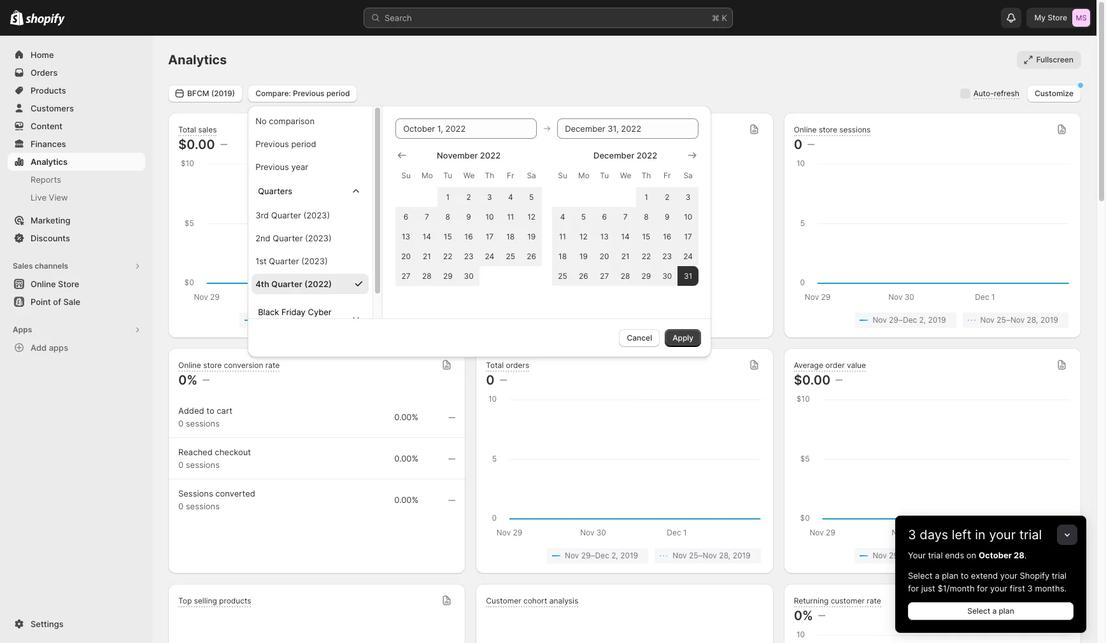 Task type: locate. For each thing, give the bounding box(es) containing it.
customer
[[486, 596, 521, 605]]

select inside select a plan to extend your shopify trial for just $1/month for your first 3 months.
[[908, 571, 933, 581]]

1 up the there was no data found for this date range.
[[645, 192, 648, 202]]

0% down returning
[[794, 608, 813, 624]]

apply button
[[665, 329, 701, 347]]

total left orders on the left bottom of page
[[486, 360, 504, 370]]

0 vertical spatial 26
[[527, 251, 536, 261]]

11 for 11 button to the right
[[559, 232, 566, 241]]

no
[[256, 116, 267, 126]]

total left sales on the left of the page
[[178, 125, 196, 134]]

19 button
[[521, 226, 542, 246], [573, 246, 594, 266]]

21 button
[[417, 246, 437, 266], [615, 246, 636, 266]]

0 vertical spatial trial
[[1020, 527, 1042, 543]]

1 horizontal spatial sa
[[684, 170, 693, 180]]

4 for right the '4' button
[[560, 212, 565, 221]]

cancel button
[[619, 329, 660, 347]]

2 tu from the left
[[600, 170, 609, 180]]

1 6 button from the left
[[396, 207, 417, 226]]

1 14 from the left
[[423, 232, 431, 241]]

0% up added
[[178, 373, 198, 388]]

nov 29–dec 2, 2019 button for online store sessions
[[855, 313, 956, 328]]

1 23 from the left
[[464, 251, 474, 261]]

tu down december
[[600, 170, 609, 180]]

2 6 button from the left
[[594, 207, 615, 226]]

2019 for nov 25–nov 28, 2019 button related to total sales
[[425, 315, 443, 325]]

plan inside select a plan to extend your shopify trial for just $1/month for your first 3 months.
[[942, 571, 959, 581]]

2 6 from the left
[[602, 212, 607, 221]]

view
[[49, 192, 68, 203]]

1 horizontal spatial 20 button
[[594, 246, 615, 266]]

0 horizontal spatial store
[[203, 360, 222, 370]]

rate right "conversion"
[[265, 360, 280, 370]]

0 inside added to cart 0 sessions
[[178, 418, 184, 429]]

18 button
[[500, 226, 521, 246], [552, 246, 573, 266]]

1 2 from the left
[[467, 192, 471, 202]]

18 left there
[[507, 232, 515, 241]]

1 vertical spatial 19
[[580, 251, 588, 261]]

products
[[219, 596, 251, 605]]

2022 for december 2022
[[637, 150, 657, 160]]

2 2 from the left
[[665, 192, 670, 202]]

2 tuesday element from the left
[[594, 164, 615, 187]]

previous inside button
[[256, 161, 289, 172]]

0 vertical spatial 19
[[527, 232, 536, 241]]

nov 25–nov 28, 2019 for total orders
[[673, 551, 751, 561]]

compare: previous period button
[[248, 84, 358, 102]]

my store image
[[1073, 9, 1090, 27]]

2 friday element from the left
[[657, 164, 678, 187]]

mo for december
[[578, 170, 590, 180]]

0 horizontal spatial 8
[[446, 212, 450, 221]]

1 friday element from the left
[[500, 164, 521, 187]]

18 button down was
[[552, 246, 573, 266]]

1 horizontal spatial 12 button
[[573, 226, 594, 246]]

we down november 2022
[[463, 170, 475, 180]]

1 tuesday element from the left
[[437, 164, 458, 187]]

1 button up this
[[636, 187, 657, 207]]

17 button right this
[[678, 226, 699, 246]]

no change image
[[220, 139, 227, 150], [449, 413, 456, 423], [449, 454, 456, 464], [818, 611, 825, 621]]

(2023) up 2nd quarter (2023) button
[[304, 210, 330, 220]]

select
[[908, 571, 933, 581], [968, 606, 991, 616]]

28, for online store sessions
[[1027, 315, 1039, 325]]

0 vertical spatial 4
[[508, 192, 513, 202]]

1 24 from the left
[[485, 251, 494, 261]]

top selling products button
[[168, 584, 466, 643]]

period up year
[[291, 139, 316, 149]]

compare:
[[256, 88, 291, 98]]

19 button down no
[[573, 246, 594, 266]]

28 inside 3 days left in your trial element
[[1014, 550, 1025, 561]]

1 horizontal spatial grid
[[552, 149, 699, 286]]

grid
[[396, 149, 542, 286], [552, 149, 699, 286]]

1 horizontal spatial 6
[[602, 212, 607, 221]]

0 horizontal spatial 26 button
[[521, 246, 542, 266]]

1 horizontal spatial 12
[[580, 232, 588, 241]]

1 horizontal spatial rate
[[867, 596, 881, 605]]

$1/month
[[938, 583, 975, 594]]

0 horizontal spatial 22 button
[[437, 246, 458, 266]]

thursday element
[[479, 164, 500, 187], [636, 164, 657, 187]]

quarters
[[258, 186, 292, 196]]

19 button left was
[[521, 226, 542, 246]]

1 button down november
[[437, 187, 458, 207]]

1 horizontal spatial period
[[327, 88, 350, 98]]

no change image
[[808, 139, 815, 150], [203, 375, 210, 385], [500, 375, 507, 385], [836, 375, 843, 385], [449, 496, 456, 506]]

monday element down december
[[573, 164, 594, 187]]

for left just
[[908, 583, 919, 594]]

5 button up no
[[573, 207, 594, 226]]

2019 for nov 25–nov 28, 2019 button associated with total orders
[[733, 551, 751, 561]]

to up $1/month
[[961, 571, 969, 581]]

select up just
[[908, 571, 933, 581]]

thursday element down november 2022
[[479, 164, 500, 187]]

1 horizontal spatial 16 button
[[657, 226, 678, 246]]

0 horizontal spatial select
[[908, 571, 933, 581]]

(2023) up (2022) on the top left of page
[[301, 256, 328, 266]]

1 su from the left
[[401, 170, 411, 180]]

0 horizontal spatial 20
[[401, 251, 411, 261]]

.
[[1025, 550, 1027, 561]]

store for 0
[[819, 125, 838, 134]]

29–dec for total orders
[[581, 551, 610, 561]]

19 down no
[[580, 251, 588, 261]]

th down november 2022
[[485, 170, 494, 180]]

2 29 button from the left
[[636, 266, 657, 286]]

20 for 2nd 20 button from the right
[[401, 251, 411, 261]]

0 inside reached checkout 0 sessions
[[178, 460, 184, 470]]

sa for november 2022
[[527, 170, 536, 180]]

online inside button
[[31, 279, 56, 289]]

(2023)
[[304, 210, 330, 220], [305, 233, 332, 243], [301, 256, 328, 266]]

0 horizontal spatial 19 button
[[521, 226, 542, 246]]

9 button down november 2022
[[458, 207, 479, 226]]

16
[[465, 232, 473, 241], [663, 232, 672, 241]]

tu for december
[[600, 170, 609, 180]]

25 for 25 button to the right
[[558, 271, 567, 281]]

0 horizontal spatial tuesday element
[[437, 164, 458, 187]]

0 vertical spatial rate
[[265, 360, 280, 370]]

(2023) for 2nd quarter (2023)
[[305, 233, 332, 243]]

0 vertical spatial 25
[[506, 251, 515, 261]]

analytics up bfcm
[[168, 52, 227, 68]]

0 inside sessions converted 0 sessions
[[178, 501, 184, 511]]

1 22 button from the left
[[437, 246, 458, 266]]

12
[[528, 212, 536, 221], [580, 232, 588, 241]]

2 mo from the left
[[578, 170, 590, 180]]

tu for november
[[444, 170, 452, 180]]

customer cohort analysis
[[486, 596, 578, 605]]

add apps
[[31, 343, 68, 353]]

8 for 1st 8 button from left
[[446, 212, 450, 221]]

1 16 from the left
[[465, 232, 473, 241]]

2 th from the left
[[642, 170, 651, 180]]

0 horizontal spatial 9 button
[[458, 207, 479, 226]]

nov 25–nov 28, 2019 button for total orders
[[655, 548, 761, 564]]

grid containing november
[[396, 149, 542, 286]]

9 button up date
[[657, 207, 678, 226]]

customer cohort analysis button
[[486, 596, 578, 607]]

17 left there
[[486, 232, 494, 241]]

2 button up date
[[657, 187, 678, 207]]

2nd quarter (2023)
[[256, 233, 332, 243]]

8
[[446, 212, 450, 221], [644, 212, 649, 221]]

1 horizontal spatial 29 button
[[636, 266, 657, 286]]

1 1 from the left
[[446, 192, 450, 202]]

previous up 'quarters'
[[256, 161, 289, 172]]

1 horizontal spatial 29
[[642, 271, 651, 281]]

your up october
[[989, 527, 1016, 543]]

25–nov for total sales
[[381, 315, 409, 325]]

0 horizontal spatial 29 button
[[437, 266, 458, 286]]

0 horizontal spatial 10 button
[[479, 207, 500, 226]]

previous for previous period
[[256, 139, 289, 149]]

17
[[486, 232, 494, 241], [684, 232, 692, 241]]

no change image for online store sessions
[[808, 139, 815, 150]]

we for december
[[620, 170, 632, 180]]

your left first
[[990, 583, 1008, 594]]

nov 25–nov 28, 2019 for online store sessions
[[981, 315, 1059, 325]]

average order value button
[[794, 360, 866, 372]]

2 vertical spatial 0.00%
[[394, 495, 418, 505]]

1 sunday element from the left
[[396, 164, 417, 187]]

1 horizontal spatial wednesday element
[[615, 164, 636, 187]]

0 horizontal spatial friday element
[[500, 164, 521, 187]]

2 22 button from the left
[[636, 246, 657, 266]]

th down december 2022
[[642, 170, 651, 180]]

to left cart
[[207, 406, 214, 416]]

sessions inside sessions converted 0 sessions
[[186, 501, 220, 511]]

0.00% for added to cart
[[394, 412, 418, 422]]

store inside button
[[58, 279, 79, 289]]

6
[[404, 212, 408, 221], [602, 212, 607, 221]]

1 horizontal spatial 9
[[665, 212, 670, 221]]

wednesday element down november 2022
[[458, 164, 479, 187]]

1 13 button from the left
[[396, 226, 417, 246]]

wednesday element
[[458, 164, 479, 187], [615, 164, 636, 187]]

2 1 button from the left
[[636, 187, 657, 207]]

3 down november 2022
[[487, 192, 492, 202]]

period inside button
[[291, 139, 316, 149]]

quarter right 1st
[[269, 256, 299, 266]]

a inside select a plan to extend your shopify trial for just $1/month for your first 3 months.
[[935, 571, 940, 581]]

0 horizontal spatial analytics
[[31, 157, 67, 167]]

8 down november
[[446, 212, 450, 221]]

my
[[1035, 13, 1046, 22]]

1 13 from the left
[[402, 232, 410, 241]]

1 24 button from the left
[[479, 246, 500, 266]]

1 vertical spatial period
[[291, 139, 316, 149]]

1 8 button from the left
[[437, 207, 458, 226]]

customize button
[[1027, 84, 1082, 102]]

$0.00 for total
[[178, 137, 215, 152]]

1 29 from the left
[[443, 271, 453, 281]]

24 for 2nd the 24 button
[[684, 251, 693, 261]]

1 7 button from the left
[[417, 207, 437, 226]]

1 tu from the left
[[444, 170, 452, 180]]

october
[[979, 550, 1012, 561]]

2 horizontal spatial 28
[[1014, 550, 1025, 561]]

2 7 button from the left
[[615, 207, 636, 226]]

nov 29–dec 2, 2019 for online store sessions
[[873, 315, 946, 325]]

2 saturday element from the left
[[678, 164, 699, 187]]

0 vertical spatial 5
[[529, 192, 534, 202]]

0 horizontal spatial fr
[[507, 170, 514, 180]]

quarter for 1st
[[269, 256, 299, 266]]

1 20 from the left
[[401, 251, 411, 261]]

29 for second 29 button from the right
[[443, 271, 453, 281]]

0 horizontal spatial mo
[[422, 170, 433, 180]]

17 button left there
[[479, 226, 500, 246]]

0% for returning customer rate
[[794, 608, 813, 624]]

2, for average order value
[[920, 551, 926, 561]]

1 27 from the left
[[402, 271, 411, 281]]

saturday element up range.
[[678, 164, 699, 187]]

th for november 2022
[[485, 170, 494, 180]]

days
[[920, 527, 949, 543]]

5 for the rightmost 5 button
[[581, 212, 586, 221]]

12 button right there
[[573, 226, 594, 246]]

1 9 from the left
[[466, 212, 471, 221]]

⌘ k
[[712, 13, 727, 23]]

1 horizontal spatial 7 button
[[615, 207, 636, 226]]

27 button
[[396, 266, 417, 286], [594, 266, 615, 286]]

0 horizontal spatial 7 button
[[417, 207, 437, 226]]

content
[[31, 121, 63, 131]]

1 9 button from the left
[[458, 207, 479, 226]]

2, for total orders
[[612, 551, 618, 561]]

27 for 2nd 27 'button' from the right
[[402, 271, 411, 281]]

24
[[485, 251, 494, 261], [684, 251, 693, 261]]

0 vertical spatial store
[[1048, 13, 1068, 22]]

30 for first 30 "button" from the right
[[663, 271, 672, 281]]

0 horizontal spatial 18 button
[[500, 226, 521, 246]]

2022
[[480, 150, 501, 160], [637, 150, 657, 160]]

1 horizontal spatial 4
[[560, 212, 565, 221]]

4 button down november 2022
[[500, 187, 521, 207]]

a up just
[[935, 571, 940, 581]]

apps
[[49, 343, 68, 353]]

nov 25–nov 28, 2019 button for total sales
[[347, 313, 453, 328]]

0 down added
[[178, 418, 184, 429]]

1 grid from the left
[[396, 149, 542, 286]]

(2023) up 1st quarter (2023) button
[[305, 233, 332, 243]]

1 wednesday element from the left
[[458, 164, 479, 187]]

nov 29–dec 2, 2019 for average order value
[[873, 551, 946, 561]]

25 for the left 25 button
[[506, 251, 515, 261]]

wednesday element down december 2022
[[615, 164, 636, 187]]

1 vertical spatial (2023)
[[305, 233, 332, 243]]

1 horizontal spatial 23 button
[[657, 246, 678, 266]]

previous up no comparison button
[[293, 88, 325, 98]]

3 up range.
[[686, 192, 691, 202]]

1 vertical spatial trial
[[928, 550, 943, 561]]

1 mo from the left
[[422, 170, 433, 180]]

for down extend
[[977, 583, 988, 594]]

1 horizontal spatial a
[[993, 606, 997, 616]]

2 sunday element from the left
[[552, 164, 573, 187]]

list
[[181, 313, 453, 328], [797, 313, 1069, 328], [489, 548, 761, 564], [797, 548, 1069, 564]]

friday element
[[500, 164, 521, 187], [657, 164, 678, 187]]

saturday element
[[521, 164, 542, 187], [678, 164, 699, 187]]

just
[[921, 583, 936, 594]]

2 vertical spatial online
[[178, 360, 201, 370]]

2 1 from the left
[[645, 192, 648, 202]]

2 2022 from the left
[[637, 150, 657, 160]]

a down select a plan to extend your shopify trial for just $1/month for your first 3 months. at the right bottom
[[993, 606, 997, 616]]

shopify image
[[10, 10, 24, 25], [26, 13, 65, 26]]

nov 25–nov 28, 2019 for total sales
[[365, 315, 443, 325]]

1 horizontal spatial mo
[[578, 170, 590, 180]]

friday element down november 2022
[[500, 164, 521, 187]]

8 button up this
[[636, 207, 657, 226]]

analytics down "finances"
[[31, 157, 67, 167]]

your inside dropdown button
[[989, 527, 1016, 543]]

25
[[506, 251, 515, 261], [558, 271, 567, 281]]

13 for 2nd 13 button from the right
[[402, 232, 410, 241]]

previous inside button
[[256, 139, 289, 149]]

$0.00 for average
[[794, 373, 831, 388]]

saturday element up there
[[521, 164, 542, 187]]

was
[[563, 228, 578, 238]]

1 down november
[[446, 192, 450, 202]]

1 fr from the left
[[507, 170, 514, 180]]

previous up previous year
[[256, 139, 289, 149]]

12 button
[[521, 207, 542, 226], [573, 226, 594, 246]]

17 right this
[[684, 232, 692, 241]]

1 vertical spatial 25
[[558, 271, 567, 281]]

no comparison button
[[252, 111, 369, 131]]

26 button down no
[[573, 266, 594, 286]]

friday element for december 2022
[[657, 164, 678, 187]]

7 button
[[417, 207, 437, 226], [615, 207, 636, 226]]

1 horizontal spatial 15 button
[[636, 226, 657, 246]]

18 down was
[[559, 251, 567, 261]]

1 horizontal spatial 2022
[[637, 150, 657, 160]]

0 horizontal spatial we
[[463, 170, 475, 180]]

3 inside dropdown button
[[908, 527, 916, 543]]

2022 right november
[[480, 150, 501, 160]]

0 horizontal spatial grid
[[396, 149, 542, 286]]

thursday element for december 2022
[[636, 164, 657, 187]]

13 for 2nd 13 button
[[600, 232, 609, 241]]

store
[[819, 125, 838, 134], [203, 360, 222, 370]]

2 8 from the left
[[644, 212, 649, 221]]

2022 for november 2022
[[480, 150, 501, 160]]

2 29 from the left
[[642, 271, 651, 281]]

1 vertical spatial 0%
[[794, 608, 813, 624]]

0 horizontal spatial online
[[31, 279, 56, 289]]

30
[[464, 271, 474, 281], [663, 271, 672, 281]]

period up no comparison button
[[327, 88, 350, 98]]

8 button down november
[[437, 207, 458, 226]]

28, for average order value
[[1027, 551, 1039, 561]]

3 right first
[[1028, 583, 1033, 594]]

sessions inside reached checkout 0 sessions
[[186, 460, 220, 470]]

saturday element for november 2022
[[521, 164, 542, 187]]

1 sa from the left
[[527, 170, 536, 180]]

4 button up was
[[552, 207, 573, 226]]

marketing link
[[8, 211, 145, 229]]

10
[[486, 212, 494, 221], [684, 212, 693, 221]]

live view link
[[8, 189, 145, 206]]

2 9 button from the left
[[657, 207, 678, 226]]

13
[[402, 232, 410, 241], [600, 232, 609, 241]]

select down select a plan to extend your shopify trial for just $1/month for your first 3 months. at the right bottom
[[968, 606, 991, 616]]

1 10 from the left
[[486, 212, 494, 221]]

fr
[[507, 170, 514, 180], [664, 170, 671, 180]]

thursday element down december 2022
[[636, 164, 657, 187]]

1 vertical spatial total
[[486, 360, 504, 370]]

my store
[[1035, 13, 1068, 22]]

home link
[[8, 46, 145, 64]]

plan for select a plan
[[999, 606, 1015, 616]]

we for november
[[463, 170, 475, 180]]

plan up $1/month
[[942, 571, 959, 581]]

online
[[794, 125, 817, 134], [31, 279, 56, 289], [178, 360, 201, 370]]

1 th from the left
[[485, 170, 494, 180]]

friday element for november 2022
[[500, 164, 521, 187]]

3 for second 3 'button' from the right
[[487, 192, 492, 202]]

0 horizontal spatial 13 button
[[396, 226, 417, 246]]

we down december 2022
[[620, 170, 632, 180]]

nov 29–dec 2, 2019 button
[[239, 313, 341, 328], [855, 313, 956, 328], [547, 548, 649, 564], [855, 548, 956, 564]]

1 vertical spatial to
[[961, 571, 969, 581]]

sunday element
[[396, 164, 417, 187], [552, 164, 573, 187]]

27
[[402, 271, 411, 281], [600, 271, 609, 281]]

2 we from the left
[[620, 170, 632, 180]]

3 inside select a plan to extend your shopify trial for just $1/month for your first 3 months.
[[1028, 583, 1033, 594]]

1 vertical spatial store
[[58, 279, 79, 289]]

18 button left there
[[500, 226, 521, 246]]

2 20 from the left
[[600, 251, 609, 261]]

1 we from the left
[[463, 170, 475, 180]]

2 for 1st 2 button from right
[[665, 192, 670, 202]]

1 15 from the left
[[444, 232, 452, 241]]

0 vertical spatial total
[[178, 125, 196, 134]]

1 horizontal spatial 7
[[623, 212, 628, 221]]

0 horizontal spatial to
[[207, 406, 214, 416]]

5 button up there
[[521, 187, 542, 207]]

1 horizontal spatial thursday element
[[636, 164, 657, 187]]

0 horizontal spatial 20 button
[[396, 246, 417, 266]]

3 button down november 2022
[[479, 187, 500, 207]]

2 20 button from the left
[[594, 246, 615, 266]]

4th
[[256, 279, 269, 289]]

2 monday element from the left
[[573, 164, 594, 187]]

$0.00 down average
[[794, 373, 831, 388]]

22 button
[[437, 246, 458, 266], [636, 246, 657, 266]]

2 0.00% from the top
[[394, 454, 418, 464]]

(2023) for 3rd quarter (2023)
[[304, 210, 330, 220]]

1 21 button from the left
[[417, 246, 437, 266]]

1 vertical spatial 4
[[560, 212, 565, 221]]

sessions inside dropdown button
[[840, 125, 871, 134]]

1 vertical spatial online
[[31, 279, 56, 289]]

2 9 from the left
[[665, 212, 670, 221]]

0 horizontal spatial total
[[178, 125, 196, 134]]

nov
[[257, 315, 271, 325], [365, 315, 379, 325], [873, 315, 887, 325], [981, 315, 995, 325], [565, 551, 579, 561], [673, 551, 687, 561], [873, 551, 887, 561], [981, 551, 995, 561]]

16 button
[[458, 226, 479, 246], [657, 226, 678, 246]]

24 button
[[479, 246, 500, 266], [678, 246, 699, 266]]

trial right your
[[928, 550, 943, 561]]

9 up date
[[665, 212, 670, 221]]

1 6 from the left
[[404, 212, 408, 221]]

2 13 from the left
[[600, 232, 609, 241]]

1 horizontal spatial 27
[[600, 271, 609, 281]]

wednesday element for november
[[458, 164, 479, 187]]

no comparison
[[256, 116, 315, 126]]

trial up months.
[[1052, 571, 1067, 581]]

0 horizontal spatial 16 button
[[458, 226, 479, 246]]

marketing
[[31, 215, 70, 225]]

nov 29–dec 2, 2019 for total orders
[[565, 551, 638, 561]]

quarter for 3rd
[[271, 210, 301, 220]]

2 thursday element from the left
[[636, 164, 657, 187]]

21 for first the 21 button
[[423, 251, 431, 261]]

28, for total orders
[[719, 551, 731, 561]]

grid containing december
[[552, 149, 699, 286]]

1 horizontal spatial 25
[[558, 271, 567, 281]]

13 button
[[396, 226, 417, 246], [594, 226, 615, 246]]

a for select a plan
[[993, 606, 997, 616]]

apps button
[[8, 321, 145, 339]]

1 button
[[437, 187, 458, 207], [636, 187, 657, 207]]

9
[[466, 212, 471, 221], [665, 212, 670, 221]]

2 su from the left
[[558, 170, 567, 180]]

tuesday element for november 2022
[[437, 164, 458, 187]]

2 3 button from the left
[[678, 187, 699, 207]]

online store conversion rate button
[[178, 360, 280, 372]]

2 up date
[[665, 192, 670, 202]]

29–dec for average order value
[[889, 551, 917, 561]]

store up sale
[[58, 279, 79, 289]]

store for my store
[[1048, 13, 1068, 22]]

no change image for total orders
[[500, 375, 507, 385]]

0 vertical spatial your
[[989, 527, 1016, 543]]

order
[[826, 360, 845, 370]]

2 vertical spatial trial
[[1052, 571, 1067, 581]]

0 vertical spatial $0.00
[[178, 137, 215, 152]]

your up first
[[1001, 571, 1018, 581]]

1 monday element from the left
[[417, 164, 437, 187]]

2 27 from the left
[[600, 271, 609, 281]]

quarter inside button
[[271, 279, 302, 289]]

8 up the there was no data found for this date range.
[[644, 212, 649, 221]]

1 21 from the left
[[423, 251, 431, 261]]

your
[[989, 527, 1016, 543], [1001, 571, 1018, 581], [990, 583, 1008, 594]]

2 21 from the left
[[621, 251, 630, 261]]

1 horizontal spatial 24
[[684, 251, 693, 261]]

0 vertical spatial 18
[[507, 232, 515, 241]]

1 horizontal spatial 11
[[559, 232, 566, 241]]

0 horizontal spatial 9
[[466, 212, 471, 221]]

$0.00 down "total sales" dropdown button
[[178, 137, 215, 152]]

analytics
[[168, 52, 227, 68], [31, 157, 67, 167]]

su for november 2022
[[401, 170, 411, 180]]

0 down sessions
[[178, 501, 184, 511]]

0 vertical spatial 11
[[507, 212, 514, 221]]

2 10 from the left
[[684, 212, 693, 221]]

2 24 from the left
[[684, 251, 693, 261]]

1 horizontal spatial 21
[[621, 251, 630, 261]]

1 horizontal spatial 19 button
[[573, 246, 594, 266]]

12 button up there
[[521, 207, 542, 226]]

tuesday element
[[437, 164, 458, 187], [594, 164, 615, 187]]

select for select a plan
[[968, 606, 991, 616]]

nov 25–nov 28, 2019 button for average order value
[[963, 548, 1069, 564]]

select a plan to extend your shopify trial for just $1/month for your first 3 months.
[[908, 571, 1067, 594]]

1 horizontal spatial 22 button
[[636, 246, 657, 266]]

quarter right 3rd
[[271, 210, 301, 220]]

rate right customer
[[867, 596, 881, 605]]

26 button down there
[[521, 246, 542, 266]]

monday element
[[417, 164, 437, 187], [573, 164, 594, 187]]

2 28 button from the left
[[615, 266, 636, 286]]

1 horizontal spatial 24 button
[[678, 246, 699, 266]]

2 10 button from the left
[[678, 207, 699, 226]]

0 vertical spatial period
[[327, 88, 350, 98]]

1 28 button from the left
[[417, 266, 437, 286]]

2 fr from the left
[[664, 170, 671, 180]]

plan down first
[[999, 606, 1015, 616]]

14
[[423, 232, 431, 241], [621, 232, 630, 241]]

mo up no
[[578, 170, 590, 180]]

0 down reached
[[178, 460, 184, 470]]

channels
[[35, 261, 68, 271]]

2 22 from the left
[[642, 251, 651, 261]]

16 for second 16 button from left
[[663, 232, 672, 241]]

nov 25–nov 28, 2019 button
[[347, 313, 453, 328], [963, 313, 1069, 328], [655, 548, 761, 564], [963, 548, 1069, 564]]

sa for december 2022
[[684, 170, 693, 180]]

2 wednesday element from the left
[[615, 164, 636, 187]]

14 button
[[417, 226, 437, 246], [615, 226, 636, 246]]

2 down november 2022
[[467, 192, 471, 202]]

quarter down 1st quarter (2023)
[[271, 279, 302, 289]]

0 horizontal spatial 16
[[465, 232, 473, 241]]

2, for online store sessions
[[920, 315, 926, 325]]

we
[[463, 170, 475, 180], [620, 170, 632, 180]]

tuesday element down november
[[437, 164, 458, 187]]

0 horizontal spatial $0.00
[[178, 137, 215, 152]]

0 horizontal spatial 12 button
[[521, 207, 542, 226]]

0 vertical spatial to
[[207, 406, 214, 416]]

mo for november
[[422, 170, 433, 180]]

select for select a plan to extend your shopify trial for just $1/month for your first 3 months.
[[908, 571, 933, 581]]

1 2022 from the left
[[480, 150, 501, 160]]

1 horizontal spatial 14 button
[[615, 226, 636, 246]]

11 for 11 button to the left
[[507, 212, 514, 221]]

reports link
[[8, 171, 145, 189]]

sunday element for november
[[396, 164, 417, 187]]

3 days left in your trial button
[[896, 516, 1087, 543]]

wednesday element for december
[[615, 164, 636, 187]]

19 left there
[[527, 232, 536, 241]]

29–dec for total sales
[[273, 315, 302, 325]]

2 15 from the left
[[642, 232, 651, 241]]

monday element down november
[[417, 164, 437, 187]]

mo down yyyy-mm-dd text box on the left of the page
[[422, 170, 433, 180]]

extend
[[971, 571, 998, 581]]

2019 for online store sessions's the nov 29–dec 2, 2019 button
[[928, 315, 946, 325]]

2 30 from the left
[[663, 271, 672, 281]]

for left this
[[638, 228, 648, 238]]

top
[[178, 596, 192, 605]]

0 horizontal spatial 2022
[[480, 150, 501, 160]]

3 button up range.
[[678, 187, 699, 207]]

1 vertical spatial store
[[203, 360, 222, 370]]



Task type: describe. For each thing, give the bounding box(es) containing it.
th for december 2022
[[642, 170, 651, 180]]

1 17 button from the left
[[479, 226, 500, 246]]

sessions
[[178, 489, 213, 499]]

10 for second 10 button from left
[[684, 212, 693, 221]]

2019 for the nov 29–dec 2, 2019 button associated with total orders
[[621, 551, 638, 561]]

thursday element for november 2022
[[479, 164, 500, 187]]

bfcm (2019) button
[[168, 84, 243, 102]]

list for average order value
[[797, 548, 1069, 564]]

1 15 button from the left
[[437, 226, 458, 246]]

2 14 from the left
[[621, 232, 630, 241]]

1 16 button from the left
[[458, 226, 479, 246]]

1 27 button from the left
[[396, 266, 417, 286]]

a for select a plan to extend your shopify trial for just $1/month for your first 3 months.
[[935, 571, 940, 581]]

point
[[31, 297, 51, 307]]

29–dec for online store sessions
[[889, 315, 917, 325]]

4th quarter (2022)
[[256, 279, 332, 289]]

1 30 button from the left
[[458, 266, 479, 286]]

sale
[[63, 297, 80, 307]]

list for online store sessions
[[797, 313, 1069, 328]]

add apps button
[[8, 339, 145, 357]]

range.
[[687, 228, 712, 238]]

2 21 button from the left
[[615, 246, 636, 266]]

monday element for november
[[417, 164, 437, 187]]

29 for 2nd 29 button
[[642, 271, 651, 281]]

saturday element for december 2022
[[678, 164, 699, 187]]

december
[[594, 150, 635, 160]]

nov 29–dec 2, 2019 button for total orders
[[547, 548, 649, 564]]

4 for the left the '4' button
[[508, 192, 513, 202]]

no
[[581, 228, 591, 238]]

31
[[684, 271, 693, 281]]

1 horizontal spatial for
[[908, 583, 919, 594]]

su for december 2022
[[558, 170, 567, 180]]

customers
[[31, 103, 74, 113]]

total for $0.00
[[178, 125, 196, 134]]

list for total orders
[[489, 548, 761, 564]]

25–nov for average order value
[[997, 551, 1025, 561]]

1 23 button from the left
[[458, 246, 479, 266]]

1 horizontal spatial shopify image
[[26, 13, 65, 26]]

2, for total sales
[[304, 315, 311, 325]]

sessions converted 0 sessions
[[178, 489, 255, 511]]

point of sale link
[[8, 293, 145, 311]]

analytics link
[[8, 153, 145, 171]]

YYYY-MM-DD text field
[[396, 118, 537, 139]]

1 horizontal spatial 11 button
[[552, 226, 573, 246]]

finances
[[31, 139, 66, 149]]

8 for 2nd 8 button from left
[[644, 212, 649, 221]]

quarter for 4th
[[271, 279, 302, 289]]

added
[[178, 406, 204, 416]]

2 27 button from the left
[[594, 266, 615, 286]]

previous year
[[256, 161, 308, 172]]

products
[[31, 85, 66, 96]]

2 13 button from the left
[[594, 226, 615, 246]]

trial inside select a plan to extend your shopify trial for just $1/month for your first 3 months.
[[1052, 571, 1067, 581]]

store for online store
[[58, 279, 79, 289]]

black friday cyber monday button
[[253, 300, 368, 336]]

0 vertical spatial 12
[[528, 212, 536, 221]]

25–nov for total orders
[[689, 551, 717, 561]]

sales channels button
[[8, 257, 145, 275]]

list for total sales
[[181, 313, 453, 328]]

select a plan
[[968, 606, 1015, 616]]

live
[[31, 192, 46, 203]]

1 for 2nd 1 "button" from the left
[[645, 192, 648, 202]]

2 2 button from the left
[[657, 187, 678, 207]]

customer
[[831, 596, 865, 605]]

sunday element for december
[[552, 164, 573, 187]]

20 for second 20 button
[[600, 251, 609, 261]]

2 14 button from the left
[[615, 226, 636, 246]]

0% for online store conversion rate
[[178, 373, 198, 388]]

black
[[258, 307, 279, 317]]

0.00% for reached checkout
[[394, 454, 418, 464]]

of
[[53, 297, 61, 307]]

0 down total orders dropdown button
[[486, 373, 495, 388]]

total sales button
[[178, 125, 217, 136]]

1 vertical spatial 12
[[580, 232, 588, 241]]

1 10 button from the left
[[479, 207, 500, 226]]

1 horizontal spatial 25 button
[[552, 266, 573, 286]]

top selling products button
[[178, 596, 251, 607]]

value
[[847, 360, 866, 370]]

tuesday element for december 2022
[[594, 164, 615, 187]]

online store sessions button
[[794, 125, 871, 136]]

sales channels
[[13, 261, 68, 271]]

apps
[[13, 325, 32, 334]]

0 horizontal spatial 26
[[527, 251, 536, 261]]

compare: previous period
[[256, 88, 350, 98]]

fr for december 2022
[[664, 170, 671, 180]]

2 17 from the left
[[684, 232, 692, 241]]

1 horizontal spatial 19
[[580, 251, 588, 261]]

0 horizontal spatial 28
[[422, 271, 432, 281]]

0 horizontal spatial trial
[[928, 550, 943, 561]]

2 15 button from the left
[[636, 226, 657, 246]]

0 down online store sessions dropdown button
[[794, 137, 803, 152]]

1 22 from the left
[[443, 251, 453, 261]]

auto-
[[974, 89, 994, 98]]

2 horizontal spatial for
[[977, 583, 988, 594]]

no change image for average order value
[[836, 375, 843, 385]]

fr for november 2022
[[507, 170, 514, 180]]

0 horizontal spatial 5 button
[[521, 187, 542, 207]]

1 1 button from the left
[[437, 187, 458, 207]]

online store
[[31, 279, 79, 289]]

online store button
[[0, 275, 153, 293]]

cyber
[[308, 307, 332, 317]]

1st quarter (2023)
[[256, 256, 328, 266]]

bfcm
[[187, 88, 209, 98]]

friday
[[282, 307, 306, 317]]

k
[[722, 13, 727, 23]]

previous for previous year
[[256, 161, 289, 172]]

total orders button
[[486, 360, 529, 372]]

1 14 button from the left
[[417, 226, 437, 246]]

2 30 button from the left
[[657, 266, 678, 286]]

november
[[437, 150, 478, 160]]

1 17 from the left
[[486, 232, 494, 241]]

sales
[[13, 261, 33, 271]]

found
[[613, 228, 635, 238]]

1st
[[256, 256, 267, 266]]

previous period button
[[252, 133, 369, 154]]

add
[[31, 343, 47, 353]]

21 for first the 21 button from right
[[621, 251, 630, 261]]

total orders
[[486, 360, 529, 370]]

this
[[651, 228, 665, 238]]

3 days left in your trial element
[[896, 549, 1087, 633]]

2019 for nov 25–nov 28, 2019 button corresponding to average order value
[[1041, 551, 1059, 561]]

live view
[[31, 192, 68, 203]]

5 for left 5 button
[[529, 192, 534, 202]]

online for 0%
[[178, 360, 201, 370]]

analytics inside analytics link
[[31, 157, 67, 167]]

9 for 2nd 9 button from the right
[[466, 212, 471, 221]]

2 16 button from the left
[[657, 226, 678, 246]]

nov 29–dec 2, 2019 for total sales
[[257, 315, 331, 325]]

refresh
[[994, 89, 1020, 98]]

point of sale
[[31, 297, 80, 307]]

1st quarter (2023) button
[[252, 251, 369, 271]]

3rd quarter (2023)
[[256, 210, 330, 220]]

9 for 2nd 9 button from the left
[[665, 212, 670, 221]]

monday
[[258, 319, 289, 330]]

period inside 'dropdown button'
[[327, 88, 350, 98]]

2 17 button from the left
[[678, 226, 699, 246]]

average
[[794, 360, 824, 370]]

nov 25–nov 28, 2019 button for online store sessions
[[963, 313, 1069, 328]]

your
[[908, 550, 926, 561]]

reached
[[178, 447, 213, 457]]

0.00% for sessions converted
[[394, 495, 418, 505]]

1 29 button from the left
[[437, 266, 458, 286]]

1 horizontal spatial 26
[[579, 271, 588, 281]]

added to cart 0 sessions
[[178, 406, 232, 429]]

selling
[[194, 596, 217, 605]]

returning customer rate button
[[794, 596, 881, 607]]

YYYY-MM-DD text field
[[557, 118, 699, 139]]

returning customer rate
[[794, 596, 881, 605]]

1 horizontal spatial 26 button
[[573, 266, 594, 286]]

2 24 button from the left
[[678, 246, 699, 266]]

1 horizontal spatial 4 button
[[552, 207, 573, 226]]

trial inside dropdown button
[[1020, 527, 1042, 543]]

0 horizontal spatial 4 button
[[500, 187, 521, 207]]

2 23 from the left
[[663, 251, 672, 261]]

previous inside 'dropdown button'
[[293, 88, 325, 98]]

0 horizontal spatial 11 button
[[500, 207, 521, 226]]

1 horizontal spatial 5 button
[[573, 207, 594, 226]]

25–nov for online store sessions
[[997, 315, 1025, 325]]

finances link
[[8, 135, 145, 153]]

discounts link
[[8, 229, 145, 247]]

customers link
[[8, 99, 145, 117]]

orders
[[506, 360, 529, 370]]

online store conversion rate
[[178, 360, 280, 370]]

1 horizontal spatial analytics
[[168, 52, 227, 68]]

1 vertical spatial your
[[1001, 571, 1018, 581]]

cohort
[[524, 596, 547, 605]]

1 horizontal spatial 18 button
[[552, 246, 573, 266]]

reports
[[31, 175, 61, 185]]

2 23 button from the left
[[657, 246, 678, 266]]

1 for second 1 "button" from the right
[[446, 192, 450, 202]]

there was no data found for this date range.
[[538, 228, 712, 238]]

shopify
[[1020, 571, 1050, 581]]

there
[[538, 228, 560, 238]]

1 7 from the left
[[425, 212, 429, 221]]

2019 for the nov 29–dec 2, 2019 button corresponding to average order value
[[928, 551, 946, 561]]

1 horizontal spatial 28
[[621, 271, 630, 281]]

0 horizontal spatial rate
[[265, 360, 280, 370]]

1 2 button from the left
[[458, 187, 479, 207]]

3 for 3 days left in your trial
[[908, 527, 916, 543]]

15 for 2nd 15 button from the right
[[444, 232, 452, 241]]

2 7 from the left
[[623, 212, 628, 221]]

2019 for nov 25–nov 28, 2019 button corresponding to online store sessions
[[1041, 315, 1059, 325]]

first
[[1010, 583, 1025, 594]]

0 horizontal spatial 25 button
[[500, 246, 521, 266]]

online for 0
[[794, 125, 817, 134]]

settings
[[31, 619, 63, 629]]

to inside select a plan to extend your shopify trial for just $1/month for your first 3 months.
[[961, 571, 969, 581]]

28, for total sales
[[411, 315, 423, 325]]

2 vertical spatial your
[[990, 583, 1008, 594]]

1 20 button from the left
[[396, 246, 417, 266]]

auto-refresh
[[974, 89, 1020, 98]]

to inside added to cart 0 sessions
[[207, 406, 214, 416]]

2nd
[[256, 233, 271, 243]]

1 3 button from the left
[[479, 187, 500, 207]]

content link
[[8, 117, 145, 135]]

reached checkout 0 sessions
[[178, 447, 251, 470]]

customize
[[1035, 88, 1074, 98]]

quarters button
[[253, 179, 368, 202]]

store for 0%
[[203, 360, 222, 370]]

27 for second 27 'button' from left
[[600, 271, 609, 281]]

total for 0
[[486, 360, 504, 370]]

left
[[952, 527, 972, 543]]

discounts
[[31, 233, 70, 243]]

2 8 button from the left
[[636, 207, 657, 226]]

(2019)
[[211, 88, 235, 98]]

2 for second 2 button from the right
[[467, 192, 471, 202]]

0 horizontal spatial shopify image
[[10, 10, 24, 25]]

december 2022
[[594, 150, 657, 160]]

31 button
[[678, 266, 699, 286]]

nov 29–dec 2, 2019 button for total sales
[[239, 313, 341, 328]]

1 horizontal spatial 18
[[559, 251, 567, 261]]

sessions inside added to cart 0 sessions
[[186, 418, 220, 429]]

for inside button
[[638, 228, 648, 238]]



Task type: vqa. For each thing, say whether or not it's contained in the screenshot.


